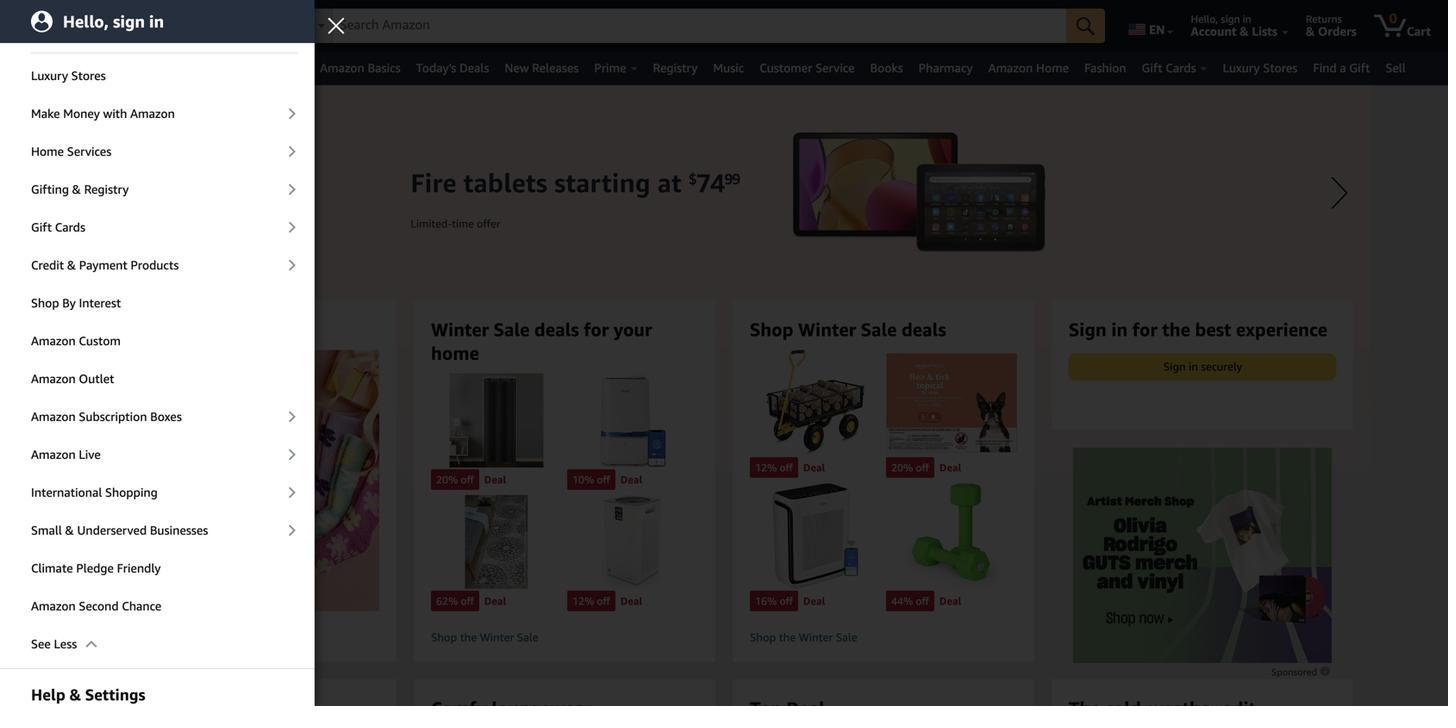 Task type: vqa. For each thing, say whether or not it's contained in the screenshot.
Cat to the right
no



Task type: locate. For each thing, give the bounding box(es) containing it.
gifting & registry link
[[0, 172, 315, 208]]

0 horizontal spatial deals
[[264, 319, 308, 340]]

1 horizontal spatial sign
[[1221, 13, 1240, 25]]

2 shop the winter sale from the left
[[750, 631, 857, 645]]

stores left care
[[71, 69, 106, 83]]

shop the winter sale link for winter sale deals for your home
[[431, 631, 698, 646]]

shop the winter sale link for shop winter sale deals
[[750, 631, 1017, 646]]

deal down kenmore pm3020 air purifiers with h13 true hepa filter, covers up to 1500 sq.foot, 24db silentclean 3-stage hepa filtration system, 5 speeds for home large room, kitchens & bedroom image
[[621, 596, 643, 608]]

luxury stores up money
[[31, 69, 106, 83]]

stores inside navigation navigation
[[1263, 61, 1298, 75]]

12% down vevor steel garden cart, heavy duty 900 lbs capacity, with removable mesh sides to convert into flatbed, utility metal wagon with 180° rotating handle and 10 in tires, perfect for farm, yard image
[[755, 462, 777, 474]]

off down kenmore pm3020 air purifiers with h13 true hepa filter, covers up to 1500 sq.foot, 24db silentclean 3-stage hepa filtration system, 5 speeds for home large room, kitchens & bedroom image
[[597, 596, 610, 608]]

2 shop the winter sale link from the left
[[750, 631, 1017, 646]]

0 horizontal spatial 12%
[[572, 596, 594, 608]]

see less link
[[0, 627, 315, 663]]

amazon
[[320, 61, 365, 75], [988, 61, 1033, 75], [130, 106, 175, 121], [31, 334, 76, 348], [31, 372, 76, 386], [31, 410, 76, 424], [31, 448, 76, 462], [31, 600, 76, 614]]

shop the winter sale
[[431, 631, 538, 645], [750, 631, 857, 645]]

deal right 62% off
[[484, 596, 506, 608]]

shop
[[31, 296, 59, 310], [112, 319, 156, 340], [750, 319, 793, 340], [431, 631, 457, 645], [750, 631, 776, 645]]

& left lists
[[1240, 24, 1249, 38]]

hello, inside navigation navigation
[[1191, 13, 1218, 25]]

amazon left live
[[31, 448, 76, 462]]

shop down 16%
[[750, 631, 776, 645]]

& left orders
[[1306, 24, 1315, 38]]

payment
[[79, 258, 127, 272]]

off right 44%
[[916, 596, 929, 608]]

hello, right en
[[1191, 13, 1218, 25]]

amazon inside amazon outlet link
[[31, 372, 76, 386]]

2 horizontal spatial gift
[[1349, 61, 1370, 75]]

1 horizontal spatial hello,
[[1191, 13, 1218, 25]]

for inside winter sale deals for your home
[[584, 319, 609, 340]]

44%
[[891, 596, 913, 608]]

None submit
[[1066, 9, 1105, 43]]

0 horizontal spatial registry
[[84, 182, 129, 197]]

20% down amazon basics flea and tick topical treatment for small dogs (5 -22 pounds), 6 count (previously solimo) image
[[891, 462, 913, 474]]

1 vertical spatial registry
[[84, 182, 129, 197]]

sell
[[1386, 61, 1406, 75]]

20% off down joydeco door curtain closet door, closet curtain for open closet, closet curtains for bedroom closet door, door curtains for doorways privacy bedroom(40wx78l) image
[[436, 474, 474, 486]]

gift cards down en
[[1142, 61, 1196, 75]]

amazon down by
[[31, 334, 76, 348]]

small & underserved businesses
[[31, 524, 208, 538]]

& right "help"
[[69, 686, 81, 705]]

products
[[131, 258, 179, 272]]

shopping
[[105, 486, 158, 500]]

rugshop modern floral circles design for living room,bedroom,home office,kitchen non shedding runner rug 2' x 7' 2" gray image
[[431, 495, 562, 590]]

0 horizontal spatial shop the winter sale
[[431, 631, 538, 645]]

home services link
[[0, 134, 315, 170]]

stores for left luxury stores link
[[71, 69, 106, 83]]

customer
[[760, 61, 812, 75]]

0 horizontal spatial shop the winter sale link
[[431, 631, 698, 646]]

0 horizontal spatial 20% off
[[436, 474, 474, 486]]

0 horizontal spatial luxury stores link
[[0, 58, 315, 94]]

prime link
[[587, 56, 645, 80]]

the down 62% off
[[460, 631, 477, 645]]

amazon home
[[988, 61, 1069, 75]]

1 horizontal spatial shop the winter sale link
[[750, 631, 1017, 646]]

registry link
[[645, 56, 705, 80]]

amazon up the see less
[[31, 600, 76, 614]]

deal for vevor steel garden cart, heavy duty 900 lbs capacity, with removable mesh sides to convert into flatbed, utility metal wagon with 180° rotating handle and 10 in tires, perfect for farm, yard image
[[803, 462, 825, 474]]

hello, up medical
[[63, 12, 109, 31]]

home
[[1036, 61, 1069, 75], [31, 144, 64, 159]]

2 horizontal spatial the
[[1162, 319, 1190, 340]]

1 horizontal spatial the
[[779, 631, 796, 645]]

0 vertical spatial cards
[[1166, 61, 1196, 75]]

0 horizontal spatial home
[[31, 144, 64, 159]]

12% for kenmore pm3020 air purifiers with h13 true hepa filter, covers up to 1500 sq.foot, 24db silentclean 3-stage hepa filtration system, 5 speeds for home large room, kitchens & bedroom image
[[572, 596, 594, 608]]

Search Amazon text field
[[333, 9, 1066, 42]]

1 horizontal spatial stores
[[1263, 61, 1298, 75]]

20% off for joydeco door curtain closet door, closet curtain for open closet, closet curtains for bedroom closet door, door curtains for doorways privacy bedroom(40wx78l) image
[[436, 474, 474, 486]]

& inside "link"
[[67, 258, 76, 272]]

levoit air purifiers for home large room up to 1900 ft² in 1 hr with washable filters, air quality monitor, smart wifi, hepa filter captures allergies, pet hair, smoke, pollen in bedroom, vital 200s image
[[750, 484, 881, 590]]

amazon inside amazon custom link
[[31, 334, 76, 348]]

cart
[[1407, 24, 1431, 38]]

music
[[713, 61, 744, 75]]

12% off
[[755, 462, 793, 474], [572, 596, 610, 608]]

hello, sign in inside navigation navigation
[[1191, 13, 1252, 25]]

amazon inside the "amazon home" link
[[988, 61, 1033, 75]]

deals
[[459, 61, 489, 75]]

1 horizontal spatial deals
[[534, 319, 579, 340]]

off down joydeco door curtain closet door, closet curtain for open closet, closet curtains for bedroom closet door, door curtains for doorways privacy bedroom(40wx78l) image
[[461, 474, 474, 486]]

1 for from the left
[[584, 319, 609, 340]]

off for joydeco door curtain closet door, closet curtain for open closet, closet curtains for bedroom closet door, door curtains for doorways privacy bedroom(40wx78l) image
[[461, 474, 474, 486]]

the left 'best'
[[1162, 319, 1190, 340]]

12% for vevor steel garden cart, heavy duty 900 lbs capacity, with removable mesh sides to convert into flatbed, utility metal wagon with 180° rotating handle and 10 in tires, perfect for farm, yard image
[[755, 462, 777, 474]]

0 horizontal spatial shop winter sale deals
[[112, 319, 308, 340]]

lists
[[1252, 24, 1278, 38]]

cards down gifting & registry
[[55, 220, 85, 234]]

off right 10%
[[597, 474, 610, 486]]

62%
[[436, 596, 458, 608]]

off for kenmore pm3020 air purifiers with h13 true hepa filter, covers up to 1500 sq.foot, 24db silentclean 3-stage hepa filtration system, 5 speeds for home large room, kitchens & bedroom image
[[597, 596, 610, 608]]

sale
[[223, 319, 259, 340], [494, 319, 530, 340], [861, 319, 897, 340], [517, 631, 538, 645], [836, 631, 857, 645]]

1 vertical spatial 12% off
[[572, 596, 610, 608]]

0 vertical spatial 12% off
[[755, 462, 793, 474]]

amazon basics
[[320, 61, 401, 75]]

gift down en
[[1142, 61, 1163, 75]]

medical care
[[68, 61, 137, 75]]

1 horizontal spatial 12%
[[755, 462, 777, 474]]

gift cards link down en
[[1134, 56, 1215, 80]]

luxury stores link up make money with amazon link
[[0, 58, 315, 94]]

climate pledge friendly
[[31, 562, 161, 576]]

20% off down amazon basics flea and tick topical treatment for small dogs (5 -22 pounds), 6 count (previously solimo) image
[[891, 462, 929, 474]]

1 horizontal spatial registry
[[653, 61, 698, 75]]

0 vertical spatial home
[[1036, 61, 1069, 75]]

off right the 62%
[[461, 596, 474, 608]]

shop the winter sale down 16% off
[[750, 631, 857, 645]]

new
[[505, 61, 529, 75]]

0 horizontal spatial 12% off
[[572, 596, 610, 608]]

2 horizontal spatial deals
[[902, 319, 946, 340]]

2 deals from the left
[[534, 319, 579, 340]]

gift cards for gift cards link to the top
[[1142, 61, 1196, 75]]

boxes
[[150, 410, 182, 424]]

0 horizontal spatial cards
[[55, 220, 85, 234]]

luxury down "account & lists"
[[1223, 61, 1260, 75]]

sign in securely link
[[1070, 355, 1335, 380]]

deal right 44% off
[[939, 596, 961, 608]]

0 horizontal spatial hello, sign in
[[63, 12, 164, 31]]

1 horizontal spatial hello, sign in
[[1191, 13, 1252, 25]]

international
[[31, 486, 102, 500]]

main content
[[0, 85, 1448, 707]]

1 horizontal spatial 12% off
[[755, 462, 793, 474]]

deal for amazon basics flea and tick topical treatment for small dogs (5 -22 pounds), 6 count (previously solimo) image
[[939, 462, 961, 474]]

amazon custom
[[31, 334, 121, 348]]

underserved
[[77, 524, 147, 538]]

0 horizontal spatial hello,
[[63, 12, 109, 31]]

registry down services
[[84, 182, 129, 197]]

home down make
[[31, 144, 64, 159]]

gift cards down gifting on the left of page
[[31, 220, 85, 234]]

stores
[[1263, 61, 1298, 75], [71, 69, 106, 83]]

amazon right pharmacy
[[988, 61, 1033, 75]]

0 vertical spatial 12%
[[755, 462, 777, 474]]

shop winter sale deals up vevor steel garden cart, heavy duty 900 lbs capacity, with removable mesh sides to convert into flatbed, utility metal wagon with 180° rotating handle and 10 in tires, perfect for farm, yard image
[[750, 319, 946, 340]]

amazon second chance
[[31, 600, 161, 614]]

1 horizontal spatial home
[[1036, 61, 1069, 75]]

deal down vevor steel garden cart, heavy duty 900 lbs capacity, with removable mesh sides to convert into flatbed, utility metal wagon with 180° rotating handle and 10 in tires, perfect for farm, yard image
[[803, 462, 825, 474]]

deal down amazon basics flea and tick topical treatment for small dogs (5 -22 pounds), 6 count (previously solimo) image
[[939, 462, 961, 474]]

1 shop winter sale deals from the left
[[112, 319, 308, 340]]

joydeco door curtain closet door, closet curtain for open closet, closet curtains for bedroom closet door, door curtains for doorways privacy bedroom(40wx78l) image
[[431, 374, 562, 468]]

none submit inside search box
[[1066, 9, 1105, 43]]

luxury stores inside navigation navigation
[[1223, 61, 1298, 75]]

0 vertical spatial gift cards link
[[1134, 56, 1215, 80]]

the down 16% off
[[779, 631, 796, 645]]

gift cards link up products
[[0, 209, 315, 246]]

0 vertical spatial registry
[[653, 61, 698, 75]]

amazon inside amazon second chance link
[[31, 600, 76, 614]]

deal right 10% off
[[621, 474, 643, 486]]

gift right a
[[1349, 61, 1370, 75]]

sign
[[113, 12, 145, 31], [1221, 13, 1240, 25]]

amazon inside make money with amazon link
[[130, 106, 175, 121]]

winter sale deals for your home
[[431, 319, 652, 364]]

luxury stores link
[[1215, 56, 1305, 80], [0, 58, 315, 94]]

& for gifting
[[72, 182, 81, 197]]

12% off for kenmore pm3020 air purifiers with h13 true hepa filter, covers up to 1500 sq.foot, 24db silentclean 3-stage hepa filtration system, 5 speeds for home large room, kitchens & bedroom image
[[572, 596, 610, 608]]

gift cards inside navigation navigation
[[1142, 61, 1196, 75]]

off down amazon basics flea and tick topical treatment for small dogs (5 -22 pounds), 6 count (previously solimo) image
[[916, 462, 929, 474]]

deal
[[803, 462, 825, 474], [939, 462, 961, 474], [484, 474, 506, 486], [621, 474, 643, 486], [484, 596, 506, 608], [621, 596, 643, 608], [803, 596, 825, 608], [939, 596, 961, 608]]

returns & orders
[[1306, 13, 1357, 38]]

delivering
[[132, 13, 179, 25]]

0 horizontal spatial for
[[584, 319, 609, 340]]

1 horizontal spatial shop winter sale deals
[[750, 319, 946, 340]]

hello,
[[63, 12, 109, 31], [1191, 13, 1218, 25]]

cards inside navigation navigation
[[1166, 61, 1196, 75]]

shop winter sale deals
[[112, 319, 308, 340], [750, 319, 946, 340]]

1 horizontal spatial gift cards
[[1142, 61, 1196, 75]]

1 vertical spatial 12%
[[572, 596, 594, 608]]

international shopping
[[31, 486, 158, 500]]

amazon left outlet
[[31, 372, 76, 386]]

amazon inside 'amazon live' link
[[31, 448, 76, 462]]

12% off down kenmore pm3020 air purifiers with h13 true hepa filter, covers up to 1500 sq.foot, 24db silentclean 3-stage hepa filtration system, 5 speeds for home large room, kitchens & bedroom image
[[572, 596, 610, 608]]

amazon for amazon home
[[988, 61, 1033, 75]]

off for cap barbell neoprene dumbbell weights, 8 lb pair, shamrock image
[[916, 596, 929, 608]]

luxury stores for luxury stores link to the right
[[1223, 61, 1298, 75]]

1 vertical spatial gift cards
[[31, 220, 85, 234]]

for left 'best'
[[1133, 319, 1158, 340]]

live
[[79, 448, 101, 462]]

registry down search amazon text field
[[653, 61, 698, 75]]

amazon for amazon second chance
[[31, 600, 76, 614]]

services
[[67, 144, 111, 159]]

1 horizontal spatial sign
[[1163, 360, 1186, 373]]

1 shop the winter sale link from the left
[[431, 631, 698, 646]]

1 vertical spatial gift cards link
[[0, 209, 315, 246]]

0 horizontal spatial gift cards
[[31, 220, 85, 234]]

returns
[[1306, 13, 1342, 25]]

shop winter sale deals image
[[82, 350, 409, 612]]

subscribe & save
[[31, 21, 125, 35]]

shop winter sale deals up amazon outlet link
[[112, 319, 308, 340]]

1 horizontal spatial cards
[[1166, 61, 1196, 75]]

amazon up amazon live
[[31, 410, 76, 424]]

1 shop the winter sale from the left
[[431, 631, 538, 645]]

help
[[31, 686, 65, 705]]

deal for joydeco door curtain closet door, closet curtain for open closet, closet curtains for bedroom closet door, door curtains for doorways privacy bedroom(40wx78l) image
[[484, 474, 506, 486]]

sign
[[1069, 319, 1107, 340], [1163, 360, 1186, 373]]

see less
[[31, 637, 77, 652]]

1 vertical spatial cards
[[55, 220, 85, 234]]

customer service
[[760, 61, 855, 75]]

shop the winter sale link
[[431, 631, 698, 646], [750, 631, 1017, 646]]

deals
[[264, 319, 308, 340], [534, 319, 579, 340], [902, 319, 946, 340]]

12% off down vevor steel garden cart, heavy duty 900 lbs capacity, with removable mesh sides to convert into flatbed, utility metal wagon with 180° rotating handle and 10 in tires, perfect for farm, yard image
[[755, 462, 793, 474]]

1 vertical spatial sign
[[1163, 360, 1186, 373]]

deal right 16% off
[[803, 596, 825, 608]]

12% down kenmore pm3020 air purifiers with h13 true hepa filter, covers up to 1500 sq.foot, 24db silentclean 3-stage hepa filtration system, 5 speeds for home large room, kitchens & bedroom image
[[572, 596, 594, 608]]

16% off
[[755, 596, 793, 608]]

sponsored link
[[1271, 665, 1332, 681]]

07430
[[237, 13, 267, 25]]

for
[[584, 319, 609, 340], [1133, 319, 1158, 340]]

hello, sign in link
[[0, 0, 315, 43]]

amazon image
[[16, 16, 99, 41]]

0 horizontal spatial 20%
[[436, 474, 458, 486]]

credit & payment products
[[31, 258, 179, 272]]

sign for sign in securely
[[1163, 360, 1186, 373]]

& left save
[[87, 21, 96, 35]]

0 horizontal spatial the
[[460, 631, 477, 645]]

pledge
[[76, 562, 114, 576]]

1 horizontal spatial shop the winter sale
[[750, 631, 857, 645]]

off right 16%
[[780, 596, 793, 608]]

1 horizontal spatial luxury
[[1223, 61, 1260, 75]]

1 horizontal spatial for
[[1133, 319, 1158, 340]]

gifting
[[31, 182, 69, 197]]

amazon left basics
[[320, 61, 365, 75]]

credit
[[31, 258, 64, 272]]

find a gift link
[[1305, 56, 1378, 80]]

0 horizontal spatial stores
[[71, 69, 106, 83]]

& right gifting on the left of page
[[72, 182, 81, 197]]

off for vevor steel garden cart, heavy duty 900 lbs capacity, with removable mesh sides to convert into flatbed, utility metal wagon with 180° rotating handle and 10 in tires, perfect for farm, yard image
[[780, 462, 793, 474]]

deal for kenmore pm3020 air purifiers with h13 true hepa filter, covers up to 1500 sq.foot, 24db silentclean 3-stage hepa filtration system, 5 speeds for home large room, kitchens & bedroom image
[[621, 596, 643, 608]]

off down vevor steel garden cart, heavy duty 900 lbs capacity, with removable mesh sides to convert into flatbed, utility metal wagon with 180° rotating handle and 10 in tires, perfect for farm, yard image
[[780, 462, 793, 474]]

1 horizontal spatial gift cards link
[[1134, 56, 1215, 80]]

off for amazon basics flea and tick topical treatment for small dogs (5 -22 pounds), 6 count (previously solimo) image
[[916, 462, 929, 474]]

luxury stores down lists
[[1223, 61, 1298, 75]]

today's
[[416, 61, 456, 75]]

shop up vevor steel garden cart, heavy duty 900 lbs capacity, with removable mesh sides to convert into flatbed, utility metal wagon with 180° rotating handle and 10 in tires, perfect for farm, yard image
[[750, 319, 793, 340]]

luxury inside navigation navigation
[[1223, 61, 1260, 75]]

1 horizontal spatial 20%
[[891, 462, 913, 474]]

20% for joydeco door curtain closet door, closet curtain for open closet, closet curtains for bedroom closet door, door curtains for doorways privacy bedroom(40wx78l) image
[[436, 474, 458, 486]]

amazon right with
[[130, 106, 175, 121]]

luxury stores link down lists
[[1215, 56, 1305, 80]]

shop the winter sale down 62% off
[[431, 631, 538, 645]]

& for credit
[[67, 258, 76, 272]]

subscription
[[79, 410, 147, 424]]

stores down lists
[[1263, 61, 1298, 75]]

levoit 4l smart cool mist humidifier for home bedroom with essential oils, customize humidity for baby & plants, app & voice control, schedule, timer, last up to 40hrs, whisper quiet, handle design image
[[567, 374, 698, 468]]

0 vertical spatial sign
[[1069, 319, 1107, 340]]

gift cards link
[[1134, 56, 1215, 80], [0, 209, 315, 246]]

& for small
[[65, 524, 74, 538]]

& right small
[[65, 524, 74, 538]]

navigation navigation
[[0, 0, 1448, 85]]

& right credit
[[67, 258, 76, 272]]

0 horizontal spatial gift cards link
[[0, 209, 315, 246]]

amazon for amazon custom
[[31, 334, 76, 348]]

kenmore pm3020 air purifiers with h13 true hepa filter, covers up to 1500 sq.foot, 24db silentclean 3-stage hepa filtration system, 5 speeds for home large room, kitchens & bedroom image
[[567, 495, 698, 590]]

main content containing shop winter sale deals
[[0, 85, 1448, 707]]

0 horizontal spatial sign
[[1069, 319, 1107, 340]]

new releases link
[[497, 56, 587, 80]]

amazon inside 'amazon subscription boxes' link
[[31, 410, 76, 424]]

0 horizontal spatial luxury stores
[[31, 69, 106, 83]]

luxury up make
[[31, 69, 68, 83]]

gift up credit
[[31, 220, 52, 234]]

your
[[614, 319, 652, 340]]

1 horizontal spatial 20% off
[[891, 462, 929, 474]]

amazon for amazon live
[[31, 448, 76, 462]]

deal for levoit 4l smart cool mist humidifier for home bedroom with essential oils, customize humidity for baby & plants, app & voice control, schedule, timer, last up to 40hrs, whisper quiet, handle design image
[[621, 474, 643, 486]]

leave feedback on sponsored ad element
[[1271, 667, 1332, 678]]

for left the your
[[584, 319, 609, 340]]

20% down joydeco door curtain closet door, closet curtain for open closet, closet curtains for bedroom closet door, door curtains for doorways privacy bedroom(40wx78l) image
[[436, 474, 458, 486]]

1 horizontal spatial luxury stores
[[1223, 61, 1298, 75]]

None search field
[[288, 9, 1105, 45]]

cards down account
[[1166, 61, 1196, 75]]

0 vertical spatial gift cards
[[1142, 61, 1196, 75]]

deal down joydeco door curtain closet door, closet curtain for open closet, closet curtains for bedroom closet door, door curtains for doorways privacy bedroom(40wx78l) image
[[484, 474, 506, 486]]

home left fashion
[[1036, 61, 1069, 75]]

& inside returns & orders
[[1306, 24, 1315, 38]]

amazon home link
[[981, 56, 1077, 80]]

amazon inside amazon basics link
[[320, 61, 365, 75]]



Task type: describe. For each thing, give the bounding box(es) containing it.
amazon second chance link
[[0, 589, 315, 625]]

to
[[182, 13, 192, 25]]

climate pledge friendly link
[[0, 551, 315, 587]]

amazon basics flea and tick topical treatment for small dogs (5 -22 pounds), 6 count (previously solimo) image
[[886, 350, 1017, 456]]

2 for from the left
[[1133, 319, 1158, 340]]

outlet
[[79, 372, 114, 386]]

the for winter sale deals for your home
[[460, 631, 477, 645]]

& for help
[[69, 686, 81, 705]]

gift inside find a gift link
[[1349, 61, 1370, 75]]

gift cards for the bottommost gift cards link
[[31, 220, 85, 234]]

make money with amazon link
[[0, 96, 315, 132]]

make
[[31, 106, 60, 121]]

vevor steel garden cart, heavy duty 900 lbs capacity, with removable mesh sides to convert into flatbed, utility metal wagon with 180° rotating handle and 10 in tires, perfect for farm, yard image
[[750, 350, 881, 456]]

chance
[[122, 600, 161, 614]]

by
[[62, 296, 76, 310]]

the for shop winter sale deals
[[779, 631, 796, 645]]

climate
[[31, 562, 73, 576]]

2 shop winter sale deals from the left
[[750, 319, 946, 340]]

1 horizontal spatial gift
[[1142, 61, 1163, 75]]

0 horizontal spatial gift
[[31, 220, 52, 234]]

fire tablets starting at $74.99. limited-time offer. image
[[78, 85, 1371, 603]]

winter inside winter sale deals for your home
[[431, 319, 489, 340]]

shop down interest
[[112, 319, 156, 340]]

in inside navigation navigation
[[1243, 13, 1252, 25]]

sign for sign in for the best experience
[[1069, 319, 1107, 340]]

sign in for the best experience
[[1069, 319, 1328, 340]]

find
[[1313, 61, 1337, 75]]

custom
[[79, 334, 121, 348]]

books
[[870, 61, 903, 75]]

friendly
[[117, 562, 161, 576]]

& for returns
[[1306, 24, 1315, 38]]

amazon outlet
[[31, 372, 114, 386]]

16%
[[755, 596, 777, 608]]

0 horizontal spatial sign
[[113, 12, 145, 31]]

44% off
[[891, 596, 929, 608]]

amazon subscription boxes link
[[0, 399, 315, 435]]

location
[[176, 24, 223, 38]]

off for 'rugshop modern floral circles design for living room,bedroom,home office,kitchen non shedding runner rug 2' x 7' 2" gray' image on the left bottom of page
[[461, 596, 474, 608]]

medical care link
[[60, 56, 156, 80]]

amazon outlet link
[[0, 361, 315, 397]]

new releases
[[505, 61, 579, 75]]

securely
[[1201, 360, 1242, 373]]

shop the winter sale for shop winter sale deals
[[750, 631, 857, 645]]

find a gift
[[1313, 61, 1370, 75]]

sign inside navigation navigation
[[1221, 13, 1240, 25]]

delivering to mahwah 07430 update location
[[132, 13, 267, 38]]

all button
[[9, 52, 60, 85]]

shop by interest link
[[0, 285, 315, 322]]

0 horizontal spatial luxury
[[31, 69, 68, 83]]

releases
[[532, 61, 579, 75]]

music link
[[705, 56, 752, 80]]

home
[[431, 342, 479, 364]]

orders
[[1318, 24, 1357, 38]]

prime
[[594, 61, 626, 75]]

off for levoit air purifiers for home large room up to 1900 ft² in 1 hr with washable filters, air quality monitor, smart wifi, hepa filter captures allergies, pet hair, smoke, pollen in bedroom, vital 200s image on the bottom right of page
[[780, 596, 793, 608]]

businesses
[[150, 524, 208, 538]]

money
[[63, 106, 100, 121]]

service
[[816, 61, 855, 75]]

interest
[[79, 296, 121, 310]]

20% for amazon basics flea and tick topical treatment for small dogs (5 -22 pounds), 6 count (previously solimo) image
[[891, 462, 913, 474]]

luxury stores for left luxury stores link
[[31, 69, 106, 83]]

20% off for amazon basics flea and tick topical treatment for small dogs (5 -22 pounds), 6 count (previously solimo) image
[[891, 462, 929, 474]]

see
[[31, 637, 51, 652]]

10%
[[572, 474, 594, 486]]

1 horizontal spatial luxury stores link
[[1215, 56, 1305, 80]]

home services
[[31, 144, 111, 159]]

customer service link
[[752, 56, 862, 80]]

1 vertical spatial home
[[31, 144, 64, 159]]

basics
[[368, 61, 401, 75]]

sale inside winter sale deals for your home
[[494, 319, 530, 340]]

books link
[[862, 56, 911, 80]]

sell link
[[1378, 56, 1414, 80]]

amazon live
[[31, 448, 101, 462]]

shop down the 62%
[[431, 631, 457, 645]]

pharmacy link
[[911, 56, 981, 80]]

amazon for amazon subscription boxes
[[31, 410, 76, 424]]

home inside navigation navigation
[[1036, 61, 1069, 75]]

medical
[[68, 61, 110, 75]]

sign in securely
[[1163, 360, 1242, 373]]

amazon live link
[[0, 437, 315, 473]]

account & lists
[[1191, 24, 1278, 38]]

amazon for amazon basics
[[320, 61, 365, 75]]

deal for levoit air purifiers for home large room up to 1900 ft² in 1 hr with washable filters, air quality monitor, smart wifi, hepa filter captures allergies, pet hair, smoke, pollen in bedroom, vital 200s image on the bottom right of page
[[803, 596, 825, 608]]

care
[[113, 61, 137, 75]]

off for levoit 4l smart cool mist humidifier for home bedroom with essential oils, customize humidity for baby & plants, app & voice control, schedule, timer, last up to 40hrs, whisper quiet, handle design image
[[597, 474, 610, 486]]

stores for luxury stores link to the right
[[1263, 61, 1298, 75]]

& for account
[[1240, 24, 1249, 38]]

gifting & registry
[[31, 182, 129, 197]]

small
[[31, 524, 62, 538]]

today's deals
[[416, 61, 489, 75]]

fashion link
[[1077, 56, 1134, 80]]

save
[[99, 21, 125, 35]]

update
[[132, 24, 173, 38]]

today's deals link
[[408, 56, 497, 80]]

shop the winter sale for winter sale deals for your home
[[431, 631, 538, 645]]

deal for 'rugshop modern floral circles design for living room,bedroom,home office,kitchen non shedding runner rug 2' x 7' 2" gray' image on the left bottom of page
[[484, 596, 506, 608]]

a
[[1340, 61, 1346, 75]]

none search field inside navigation navigation
[[288, 9, 1105, 45]]

credit & payment products link
[[0, 247, 315, 284]]

0
[[1389, 10, 1397, 26]]

sponsored ad element
[[1073, 448, 1332, 664]]

12% off for vevor steel garden cart, heavy duty 900 lbs capacity, with removable mesh sides to convert into flatbed, utility metal wagon with 180° rotating handle and 10 in tires, perfect for farm, yard image
[[755, 462, 793, 474]]

& for subscribe
[[87, 21, 96, 35]]

make money with amazon
[[31, 106, 175, 121]]

amazon for amazon outlet
[[31, 372, 76, 386]]

amazon subscription boxes
[[31, 410, 182, 424]]

registry inside gifting & registry link
[[84, 182, 129, 197]]

amazon custom link
[[0, 323, 315, 359]]

amazon basics link
[[312, 56, 408, 80]]

small & underserved businesses link
[[0, 513, 315, 549]]

with
[[103, 106, 127, 121]]

shop by interest
[[31, 296, 121, 310]]

deals inside winter sale deals for your home
[[534, 319, 579, 340]]

help & settings
[[31, 686, 145, 705]]

registry inside 'registry' 'link'
[[653, 61, 698, 75]]

fashion
[[1084, 61, 1126, 75]]

shop left by
[[31, 296, 59, 310]]

1 deals from the left
[[264, 319, 308, 340]]

second
[[79, 600, 119, 614]]

pharmacy
[[919, 61, 973, 75]]

deal for cap barbell neoprene dumbbell weights, 8 lb pair, shamrock image
[[939, 596, 961, 608]]

experience
[[1236, 319, 1328, 340]]

cap barbell neoprene dumbbell weights, 8 lb pair, shamrock image
[[886, 484, 1017, 590]]

3 deals from the left
[[902, 319, 946, 340]]

subscribe
[[31, 21, 84, 35]]

62% off
[[436, 596, 474, 608]]



